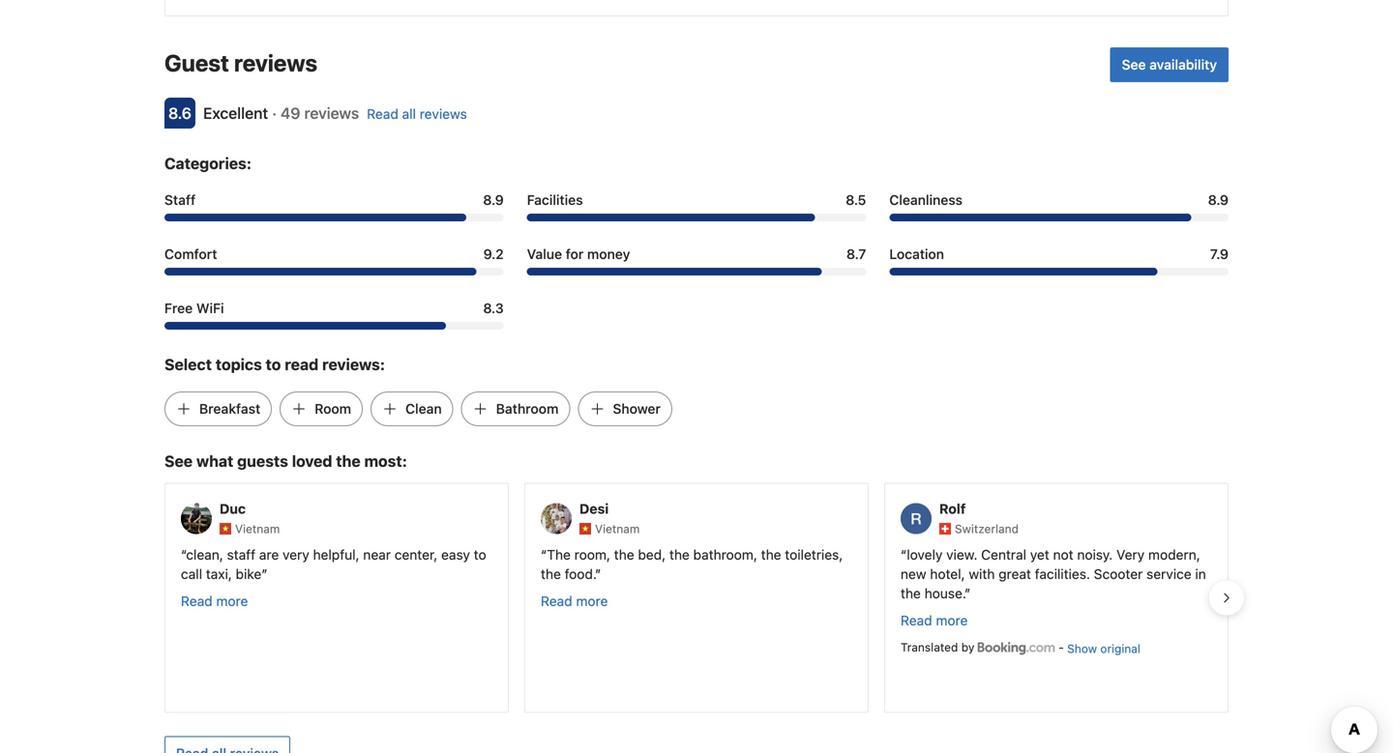 Task type: locate. For each thing, give the bounding box(es) containing it.
the right the bed,
[[670, 547, 690, 563]]

to left the "read"
[[266, 356, 281, 374]]

8.5
[[846, 192, 867, 208]]

are
[[259, 547, 279, 563]]

room,
[[575, 547, 611, 563]]

2 horizontal spatial read more button
[[901, 612, 968, 631]]

house.
[[925, 586, 965, 602]]

2 horizontal spatial "
[[965, 586, 971, 602]]

the
[[547, 547, 571, 563]]

vietnam up are
[[235, 523, 280, 536]]

translated by
[[901, 641, 978, 655]]

1 horizontal spatial "
[[541, 547, 547, 563]]

value for money 8.7 meter
[[527, 268, 867, 276]]

more
[[216, 594, 248, 610], [576, 594, 608, 610], [936, 613, 968, 629]]

breakfast
[[199, 401, 261, 417]]

0 horizontal spatial see
[[165, 453, 193, 471]]

2 horizontal spatial read more
[[901, 613, 968, 629]]

very
[[1117, 547, 1145, 563]]

modern,
[[1149, 547, 1201, 563]]

call
[[181, 567, 202, 583]]

"
[[181, 547, 186, 563], [541, 547, 547, 563], [901, 547, 907, 563]]

see left what
[[165, 453, 193, 471]]

helpful,
[[313, 547, 360, 563]]

read for the
[[541, 594, 573, 610]]

to
[[266, 356, 281, 374], [474, 547, 487, 563]]

0 horizontal spatial read more button
[[181, 592, 248, 612]]

translated
[[901, 641, 959, 655]]

read more button down the taxi,
[[181, 592, 248, 612]]

duc
[[220, 502, 246, 518]]

1 vietnam from the left
[[235, 523, 280, 536]]

yet
[[1031, 547, 1050, 563]]

in
[[1196, 567, 1207, 583]]

original
[[1101, 643, 1141, 656]]

very
[[283, 547, 310, 563]]

money
[[588, 246, 631, 262]]

2 vietnam from the left
[[595, 523, 640, 536]]

1 horizontal spatial vietnam
[[595, 523, 640, 536]]

switzerland image
[[940, 524, 951, 535]]

reviews right "49"
[[304, 104, 359, 122]]

read down food.
[[541, 594, 573, 610]]

2 horizontal spatial "
[[901, 547, 907, 563]]

1 vertical spatial see
[[165, 453, 193, 471]]

most:
[[364, 453, 407, 471]]

read more button for hotel,
[[901, 612, 968, 631]]

see left availability
[[1122, 57, 1147, 73]]

scooter
[[1094, 567, 1143, 583]]

0 horizontal spatial vietnam
[[235, 523, 280, 536]]

1 vertical spatial to
[[474, 547, 487, 563]]

the right loved
[[336, 453, 361, 471]]

2 8.9 from the left
[[1209, 192, 1229, 208]]

wifi
[[196, 301, 224, 317]]

clean,
[[186, 547, 223, 563]]

facilities.
[[1035, 567, 1091, 583]]

" for room,
[[595, 567, 601, 583]]

select topics to read reviews:
[[165, 356, 385, 374]]

read more down the taxi,
[[181, 594, 248, 610]]

1 " from the left
[[181, 547, 186, 563]]

to right easy
[[474, 547, 487, 563]]

0 horizontal spatial more
[[216, 594, 248, 610]]

0 horizontal spatial 8.9
[[483, 192, 504, 208]]

1 horizontal spatial see
[[1122, 57, 1147, 73]]

the down the on the left of page
[[541, 567, 561, 583]]

the down new at the right bottom of the page
[[901, 586, 921, 602]]

read
[[367, 106, 399, 122], [181, 594, 213, 610], [541, 594, 573, 610], [901, 613, 933, 629]]

food.
[[565, 567, 595, 583]]

1 horizontal spatial to
[[474, 547, 487, 563]]

1 horizontal spatial more
[[576, 594, 608, 610]]

reviews
[[234, 49, 318, 76], [304, 104, 359, 122], [420, 106, 467, 122]]

categories:
[[165, 154, 252, 173]]

show original button
[[1068, 641, 1141, 658]]

more down the taxi,
[[216, 594, 248, 610]]

" down with
[[965, 586, 971, 602]]

49
[[281, 104, 300, 122]]

0 horizontal spatial "
[[262, 567, 268, 583]]

more down 'house.'
[[936, 613, 968, 629]]

read more button up translated
[[901, 612, 968, 631]]

see inside button
[[1122, 57, 1147, 73]]

" up call
[[181, 547, 186, 563]]

8.9 up 7.9
[[1209, 192, 1229, 208]]

0 vertical spatial to
[[266, 356, 281, 374]]

the inside " lovely view. central yet not noisy. very modern, new hotel, with great facilities. scooter service in the house.
[[901, 586, 921, 602]]

" inside " clean, staff are very helpful, near center, easy to call taxi, bike
[[181, 547, 186, 563]]

·
[[272, 104, 277, 122]]

see what guests loved the most:
[[165, 453, 407, 471]]

rolf
[[940, 502, 966, 518]]

bike
[[236, 567, 262, 583]]

see availability
[[1122, 57, 1218, 73]]

all
[[402, 106, 416, 122]]

with
[[969, 567, 995, 583]]

taxi,
[[206, 567, 232, 583]]

1 horizontal spatial 8.9
[[1209, 192, 1229, 208]]

vietnam for desi
[[595, 523, 640, 536]]

read all reviews
[[367, 106, 467, 122]]

" left room,
[[541, 547, 547, 563]]

read up translated
[[901, 613, 933, 629]]

0 horizontal spatial to
[[266, 356, 281, 374]]

3 " from the left
[[901, 547, 907, 563]]

facilities
[[527, 192, 583, 208]]

0 horizontal spatial "
[[181, 547, 186, 563]]

read more up translated
[[901, 613, 968, 629]]

location 7.9 meter
[[890, 268, 1229, 276]]

not
[[1054, 547, 1074, 563]]

" inside " the room, the bed, the bathroom, the toiletries, the food.
[[541, 547, 547, 563]]

8.9 up 9.2
[[483, 192, 504, 208]]

reviews up ·
[[234, 49, 318, 76]]

vietnam down desi
[[595, 523, 640, 536]]

7.9
[[1211, 246, 1229, 262]]

" up new at the right bottom of the page
[[901, 547, 907, 563]]

see availability button
[[1111, 47, 1229, 82]]

read more button
[[181, 592, 248, 612], [541, 592, 608, 612], [901, 612, 968, 631]]

the left toiletries,
[[761, 547, 782, 563]]

scored 8.6 element
[[165, 98, 196, 129]]

read more button for food.
[[541, 592, 608, 612]]

" for view.
[[965, 586, 971, 602]]

the
[[336, 453, 361, 471], [614, 547, 635, 563], [670, 547, 690, 563], [761, 547, 782, 563], [541, 567, 561, 583], [901, 586, 921, 602]]

reviews:
[[322, 356, 385, 374]]

this is a carousel with rotating slides. it displays featured reviews of the property. use the next and previous buttons to navigate. region
[[149, 476, 1245, 722]]

8.9
[[483, 192, 504, 208], [1209, 192, 1229, 208]]

vietnam for duc
[[235, 523, 280, 536]]

"
[[262, 567, 268, 583], [595, 567, 601, 583], [965, 586, 971, 602]]

" inside " lovely view. central yet not noisy. very modern, new hotel, with great facilities. scooter service in the house.
[[901, 547, 907, 563]]

vietnam
[[235, 523, 280, 536], [595, 523, 640, 536]]

room
[[315, 401, 351, 417]]

1 horizontal spatial read more
[[541, 594, 608, 610]]

central
[[982, 547, 1027, 563]]

vietnam image
[[220, 524, 231, 535]]

show
[[1068, 643, 1098, 656]]

read more down food.
[[541, 594, 608, 610]]

" the room, the bed, the bathroom, the toiletries, the food.
[[541, 547, 843, 583]]

" down are
[[262, 567, 268, 583]]

1 8.9 from the left
[[483, 192, 504, 208]]

read more for call
[[181, 594, 248, 610]]

see
[[1122, 57, 1147, 73], [165, 453, 193, 471]]

" down room,
[[595, 567, 601, 583]]

0 vertical spatial see
[[1122, 57, 1147, 73]]

more down food.
[[576, 594, 608, 610]]

0 horizontal spatial read more
[[181, 594, 248, 610]]

2 " from the left
[[541, 547, 547, 563]]

read more button down food.
[[541, 592, 608, 612]]

see for see what guests loved the most:
[[165, 453, 193, 471]]

facilities 8.5 meter
[[527, 214, 867, 222]]

read more button for call
[[181, 592, 248, 612]]

2 horizontal spatial more
[[936, 613, 968, 629]]

read down call
[[181, 594, 213, 610]]

1 horizontal spatial "
[[595, 567, 601, 583]]

1 horizontal spatial read more button
[[541, 592, 608, 612]]

read for to
[[181, 594, 213, 610]]

read more
[[181, 594, 248, 610], [541, 594, 608, 610], [901, 613, 968, 629]]

comfort 9.2 meter
[[165, 268, 504, 276]]



Task type: vqa. For each thing, say whether or not it's contained in the screenshot.
way
no



Task type: describe. For each thing, give the bounding box(es) containing it.
9.2
[[484, 246, 504, 262]]

noisy.
[[1078, 547, 1113, 563]]

read for new
[[901, 613, 933, 629]]

the left the bed,
[[614, 547, 635, 563]]

guest reviews element
[[165, 47, 1103, 78]]

bathroom
[[496, 401, 559, 417]]

see for see availability
[[1122, 57, 1147, 73]]

desi
[[580, 502, 609, 518]]

" clean, staff are very helpful, near center, easy to call taxi, bike
[[181, 547, 487, 583]]

great
[[999, 567, 1032, 583]]

more for call
[[216, 594, 248, 610]]

service
[[1147, 567, 1192, 583]]

review categories element
[[165, 152, 252, 175]]

8.9 for cleanliness
[[1209, 192, 1229, 208]]

to inside " clean, staff are very helpful, near center, easy to call taxi, bike
[[474, 547, 487, 563]]

near
[[363, 547, 391, 563]]

hotel,
[[930, 567, 966, 583]]

lovely
[[907, 547, 943, 563]]

reviews inside "element"
[[234, 49, 318, 76]]

select
[[165, 356, 212, 374]]

free wifi
[[165, 301, 224, 317]]

read more for hotel,
[[901, 613, 968, 629]]

bed,
[[638, 547, 666, 563]]

more for food.
[[576, 594, 608, 610]]

8.7
[[847, 246, 867, 262]]

excellent · 49 reviews
[[203, 104, 359, 122]]

center,
[[395, 547, 438, 563]]

loved
[[292, 453, 332, 471]]

for
[[566, 246, 584, 262]]

8.9 for staff
[[483, 192, 504, 208]]

staff
[[227, 547, 256, 563]]

location
[[890, 246, 945, 262]]

" for clean,
[[181, 547, 186, 563]]

by
[[962, 641, 975, 655]]

rated excellent element
[[203, 104, 268, 122]]

availability
[[1150, 57, 1218, 73]]

cleanliness
[[890, 192, 963, 208]]

read more for food.
[[541, 594, 608, 610]]

8.6
[[168, 104, 192, 122]]

staff
[[165, 192, 196, 208]]

value for money
[[527, 246, 631, 262]]

value
[[527, 246, 562, 262]]

easy
[[441, 547, 470, 563]]

free
[[165, 301, 193, 317]]

guest reviews
[[165, 49, 318, 76]]

what
[[196, 453, 234, 471]]

guests
[[237, 453, 288, 471]]

free wifi 8.3 meter
[[165, 322, 504, 330]]

toiletries,
[[785, 547, 843, 563]]

view.
[[947, 547, 978, 563]]

8.3
[[483, 301, 504, 317]]

read
[[285, 356, 319, 374]]

shower
[[613, 401, 661, 417]]

reviews right all
[[420, 106, 467, 122]]

" for staff
[[262, 567, 268, 583]]

clean
[[406, 401, 442, 417]]

" lovely view. central yet not noisy. very modern, new hotel, with great facilities. scooter service in the house.
[[901, 547, 1207, 602]]

guest
[[165, 49, 229, 76]]

cleanliness 8.9 meter
[[890, 214, 1229, 222]]

excellent
[[203, 104, 268, 122]]

-
[[1059, 641, 1064, 655]]

comfort
[[165, 246, 217, 262]]

topics
[[216, 356, 262, 374]]

- show original
[[1056, 641, 1141, 656]]

" for the
[[541, 547, 547, 563]]

" for lovely
[[901, 547, 907, 563]]

read left all
[[367, 106, 399, 122]]

more for hotel,
[[936, 613, 968, 629]]

bathroom,
[[694, 547, 758, 563]]

switzerland
[[955, 523, 1019, 536]]

new
[[901, 567, 927, 583]]

staff 8.9 meter
[[165, 214, 504, 222]]

vietnam image
[[580, 524, 591, 535]]



